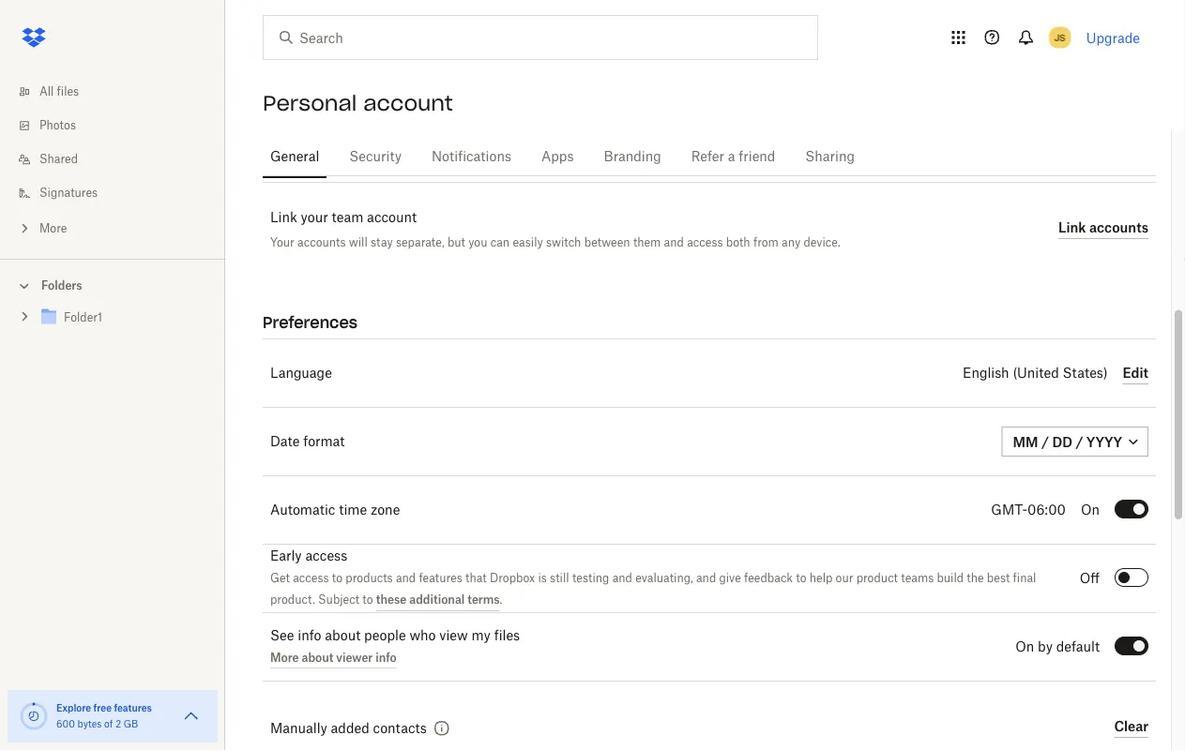 Task type: vqa. For each thing, say whether or not it's contained in the screenshot.
the rightmost to
yes



Task type: locate. For each thing, give the bounding box(es) containing it.
1 vertical spatial access
[[305, 550, 347, 563]]

files right all
[[57, 86, 79, 98]]

1 vertical spatial personal
[[270, 142, 324, 155]]

0 vertical spatial files
[[57, 86, 79, 98]]

access for get access to products and features that dropbox is still testing and evaluating, and give feedback to help our product teams build the best final product. subject to
[[293, 574, 329, 585]]

tab list containing general
[[263, 131, 1156, 179]]

clear button
[[1114, 716, 1149, 739]]

0 horizontal spatial more
[[39, 223, 67, 235]]

product.
[[270, 595, 315, 607]]

1 vertical spatial info
[[376, 651, 397, 665]]

0 horizontal spatial accounts
[[298, 235, 346, 249]]

from
[[754, 235, 779, 249]]

personal up the personal email
[[263, 90, 357, 116]]

to left help on the bottom of the page
[[796, 574, 807, 585]]

info right see
[[298, 630, 321, 643]]

off
[[1080, 573, 1100, 586]]

list
[[0, 64, 225, 259]]

personal account
[[263, 90, 453, 116]]

all files
[[39, 86, 79, 98]]

0 vertical spatial personal
[[263, 90, 357, 116]]

personal for personal email
[[270, 142, 324, 155]]

info
[[298, 630, 321, 643], [376, 651, 397, 665]]

contacts
[[373, 723, 427, 736]]

on for on
[[1081, 504, 1100, 517]]

on
[[1081, 504, 1100, 517], [1016, 641, 1035, 654]]

/
[[1042, 434, 1049, 450], [1076, 434, 1084, 450]]

info down people at the bottom left
[[376, 651, 397, 665]]

our
[[836, 574, 854, 585]]

1 horizontal spatial link
[[1059, 220, 1086, 236]]

1 horizontal spatial on
[[1081, 504, 1100, 517]]

0 horizontal spatial files
[[57, 86, 79, 98]]

branding
[[604, 150, 661, 163]]

about up more about viewer info button
[[325, 630, 361, 643]]

dropbox
[[490, 574, 535, 585]]

about left viewer
[[302, 651, 334, 665]]

about
[[325, 630, 361, 643], [302, 651, 334, 665]]

link
[[270, 211, 297, 224], [1059, 220, 1086, 236]]

0 vertical spatial on
[[1081, 504, 1100, 517]]

access down 'early access' on the bottom of the page
[[293, 574, 329, 585]]

gb
[[124, 721, 138, 730]]

account
[[363, 90, 453, 116], [367, 211, 417, 224]]

default
[[1057, 641, 1100, 654]]

link for link your team account
[[270, 211, 297, 224]]

more inside list
[[39, 223, 67, 235]]

2 vertical spatial access
[[293, 574, 329, 585]]

1 horizontal spatial to
[[363, 595, 373, 607]]

get access to products and features that dropbox is still testing and evaluating, and give feedback to help our product teams build the best final product. subject to
[[270, 574, 1037, 607]]

2 / from the left
[[1076, 434, 1084, 450]]

1 vertical spatial account
[[367, 211, 417, 224]]

link accounts button
[[1059, 217, 1149, 239]]

files inside list
[[57, 86, 79, 98]]

access for early access
[[305, 550, 347, 563]]

apps tab
[[534, 134, 581, 179]]

these
[[376, 593, 407, 607]]

folder1
[[64, 313, 102, 324]]

account up stay
[[367, 211, 417, 224]]

personal
[[263, 90, 357, 116], [270, 142, 324, 155]]

both
[[726, 235, 751, 249]]

0 horizontal spatial info
[[298, 630, 321, 643]]

06:00
[[1028, 504, 1066, 517]]

automatic time zone
[[270, 504, 400, 517]]

these additional terms button
[[376, 589, 500, 612]]

all
[[39, 86, 54, 98]]

and right them
[[664, 235, 684, 249]]

upgrade
[[1087, 30, 1140, 46]]

1 horizontal spatial accounts
[[1090, 220, 1149, 236]]

states)
[[1063, 367, 1108, 380]]

can
[[491, 235, 510, 249]]

files right my
[[494, 630, 520, 643]]

access left both
[[687, 235, 723, 249]]

team
[[332, 211, 364, 224]]

features
[[419, 574, 463, 585], [114, 703, 152, 714]]

more
[[39, 223, 67, 235], [270, 651, 299, 665]]

time
[[339, 504, 367, 517]]

list containing all files
[[0, 64, 225, 259]]

more inside see info about people who view my files more about viewer info
[[270, 651, 299, 665]]

features up gb
[[114, 703, 152, 714]]

shared
[[39, 154, 78, 165]]

explore free features 600 bytes of 2 gb
[[56, 703, 152, 730]]

more right the more image
[[39, 223, 67, 235]]

features up these additional terms .
[[419, 574, 463, 585]]

apps
[[542, 150, 574, 163]]

stay
[[371, 235, 393, 249]]

edit button
[[1123, 362, 1149, 385]]

0 vertical spatial more
[[39, 223, 67, 235]]

people
[[364, 630, 406, 643]]

0 vertical spatial features
[[419, 574, 463, 585]]

1 vertical spatial files
[[494, 630, 520, 643]]

language
[[270, 367, 332, 380]]

folder1 link
[[38, 306, 210, 331]]

security tab
[[342, 134, 409, 179]]

is
[[538, 574, 547, 585]]

to up subject
[[332, 574, 343, 585]]

personal left email
[[270, 142, 324, 155]]

access inside "get access to products and features that dropbox is still testing and evaluating, and give feedback to help our product teams build the best final product. subject to"
[[293, 574, 329, 585]]

1 vertical spatial on
[[1016, 641, 1035, 654]]

more down see
[[270, 651, 299, 665]]

to down the products
[[363, 595, 373, 607]]

1 vertical spatial features
[[114, 703, 152, 714]]

1 horizontal spatial more
[[270, 651, 299, 665]]

folders button
[[0, 271, 225, 299]]

access
[[687, 235, 723, 249], [305, 550, 347, 563], [293, 574, 329, 585]]

2
[[115, 721, 121, 730]]

best
[[987, 574, 1010, 585]]

0 horizontal spatial /
[[1042, 434, 1049, 450]]

/ left dd
[[1042, 434, 1049, 450]]

1 horizontal spatial files
[[494, 630, 520, 643]]

security
[[349, 150, 402, 163]]

1 horizontal spatial info
[[376, 651, 397, 665]]

accounts for link
[[1090, 220, 1149, 236]]

1 horizontal spatial /
[[1076, 434, 1084, 450]]

on right 06:00
[[1081, 504, 1100, 517]]

my
[[472, 630, 491, 643]]

but
[[448, 235, 465, 249]]

0 horizontal spatial features
[[114, 703, 152, 714]]

general tab
[[263, 134, 327, 179]]

tab list
[[263, 131, 1156, 179]]

1 horizontal spatial features
[[419, 574, 463, 585]]

features inside explore free features 600 bytes of 2 gb
[[114, 703, 152, 714]]

more image
[[15, 219, 34, 238]]

0 horizontal spatial to
[[332, 574, 343, 585]]

gmt-06:00
[[991, 504, 1066, 517]]

accounts inside button
[[1090, 220, 1149, 236]]

0 horizontal spatial link
[[270, 211, 297, 224]]

build
[[937, 574, 964, 585]]

device.
[[804, 235, 841, 249]]

account up security
[[363, 90, 453, 116]]

link inside button
[[1059, 220, 1086, 236]]

edit
[[1123, 365, 1149, 381]]

0 horizontal spatial on
[[1016, 641, 1035, 654]]

see
[[270, 630, 294, 643]]

on left by
[[1016, 641, 1035, 654]]

signatures
[[39, 188, 98, 199]]

photos link
[[15, 109, 225, 143]]

1 vertical spatial more
[[270, 651, 299, 665]]

your
[[270, 235, 294, 249]]

/ right dd
[[1076, 434, 1084, 450]]

branding tab
[[596, 134, 669, 179]]

free
[[93, 703, 112, 714]]

feedback
[[744, 574, 793, 585]]

folders
[[41, 279, 82, 293]]

get
[[270, 574, 290, 585]]

2 horizontal spatial to
[[796, 574, 807, 585]]

access right early
[[305, 550, 347, 563]]



Task type: describe. For each thing, give the bounding box(es) containing it.
upgrade link
[[1087, 30, 1140, 46]]

zone
[[371, 504, 400, 517]]

link your team account
[[270, 211, 417, 224]]

automatic
[[270, 504, 335, 517]]

js
[[1055, 31, 1066, 43]]

early
[[270, 550, 302, 563]]

give
[[719, 574, 741, 585]]

added
[[331, 723, 370, 736]]

more about viewer info button
[[270, 647, 397, 669]]

refer a friend
[[691, 150, 776, 163]]

0 vertical spatial access
[[687, 235, 723, 249]]

see info about people who view my files more about viewer info
[[270, 630, 520, 665]]

sharing
[[806, 150, 855, 163]]

english (united states)
[[963, 367, 1108, 380]]

the
[[967, 574, 984, 585]]

gmt-
[[991, 504, 1028, 517]]

will
[[349, 235, 368, 249]]

viewer
[[336, 651, 373, 665]]

final
[[1013, 574, 1037, 585]]

personal email
[[270, 142, 361, 155]]

on for on by default
[[1016, 641, 1035, 654]]

shared link
[[15, 143, 225, 176]]

easily
[[513, 235, 543, 249]]

bytes
[[78, 721, 102, 730]]

by
[[1038, 641, 1053, 654]]

friend
[[739, 150, 776, 163]]

quota usage element
[[19, 702, 49, 732]]

product
[[857, 574, 898, 585]]

your
[[301, 211, 328, 224]]

between
[[584, 235, 630, 249]]

them
[[633, 235, 661, 249]]

js button
[[1045, 23, 1075, 53]]

refer a friend tab
[[684, 134, 783, 179]]

1 vertical spatial about
[[302, 651, 334, 665]]

products
[[346, 574, 393, 585]]

teams
[[901, 574, 934, 585]]

evaluating,
[[636, 574, 693, 585]]

notifications
[[432, 150, 512, 163]]

early access
[[270, 550, 347, 563]]

your accounts will stay separate, but you can easily switch between them and access both from any device.
[[270, 235, 841, 249]]

link accounts
[[1059, 220, 1149, 236]]

preferences
[[263, 313, 358, 332]]

clear
[[1114, 719, 1149, 735]]

explore
[[56, 703, 91, 714]]

signatures link
[[15, 176, 225, 210]]

link for link accounts
[[1059, 220, 1086, 236]]

600
[[56, 721, 75, 730]]

(united
[[1013, 367, 1059, 380]]

files inside see info about people who view my files more about viewer info
[[494, 630, 520, 643]]

view
[[440, 630, 468, 643]]

.
[[500, 595, 503, 607]]

a
[[728, 150, 735, 163]]

0 vertical spatial info
[[298, 630, 321, 643]]

that
[[466, 574, 487, 585]]

date format
[[270, 436, 345, 449]]

and right testing on the bottom of the page
[[613, 574, 633, 585]]

email
[[327, 142, 361, 155]]

0 vertical spatial about
[[325, 630, 361, 643]]

personal for personal account
[[263, 90, 357, 116]]

and left give
[[696, 574, 716, 585]]

features inside "get access to products and features that dropbox is still testing and evaluating, and give feedback to help our product teams build the best final product. subject to"
[[419, 574, 463, 585]]

who
[[410, 630, 436, 643]]

terms
[[468, 593, 500, 607]]

0 vertical spatial account
[[363, 90, 453, 116]]

testing
[[572, 574, 610, 585]]

mm / dd / yyyy
[[1013, 434, 1123, 450]]

sharing tab
[[798, 134, 862, 179]]

dropbox image
[[15, 19, 53, 56]]

dd
[[1053, 434, 1073, 450]]

separate,
[[396, 235, 445, 249]]

and up these
[[396, 574, 416, 585]]

general
[[270, 150, 319, 163]]

Search text field
[[299, 27, 779, 48]]

you
[[469, 235, 488, 249]]

switch
[[546, 235, 581, 249]]

mm / dd / yyyy button
[[1002, 427, 1149, 457]]

accounts for your
[[298, 235, 346, 249]]

still
[[550, 574, 569, 585]]

refer
[[691, 150, 725, 163]]

format
[[303, 436, 345, 449]]

notifications tab
[[424, 134, 519, 179]]

1 / from the left
[[1042, 434, 1049, 450]]

any
[[782, 235, 801, 249]]

manually added contacts
[[270, 723, 427, 736]]

mm
[[1013, 434, 1039, 450]]

subject
[[318, 595, 360, 607]]

manually
[[270, 723, 327, 736]]



